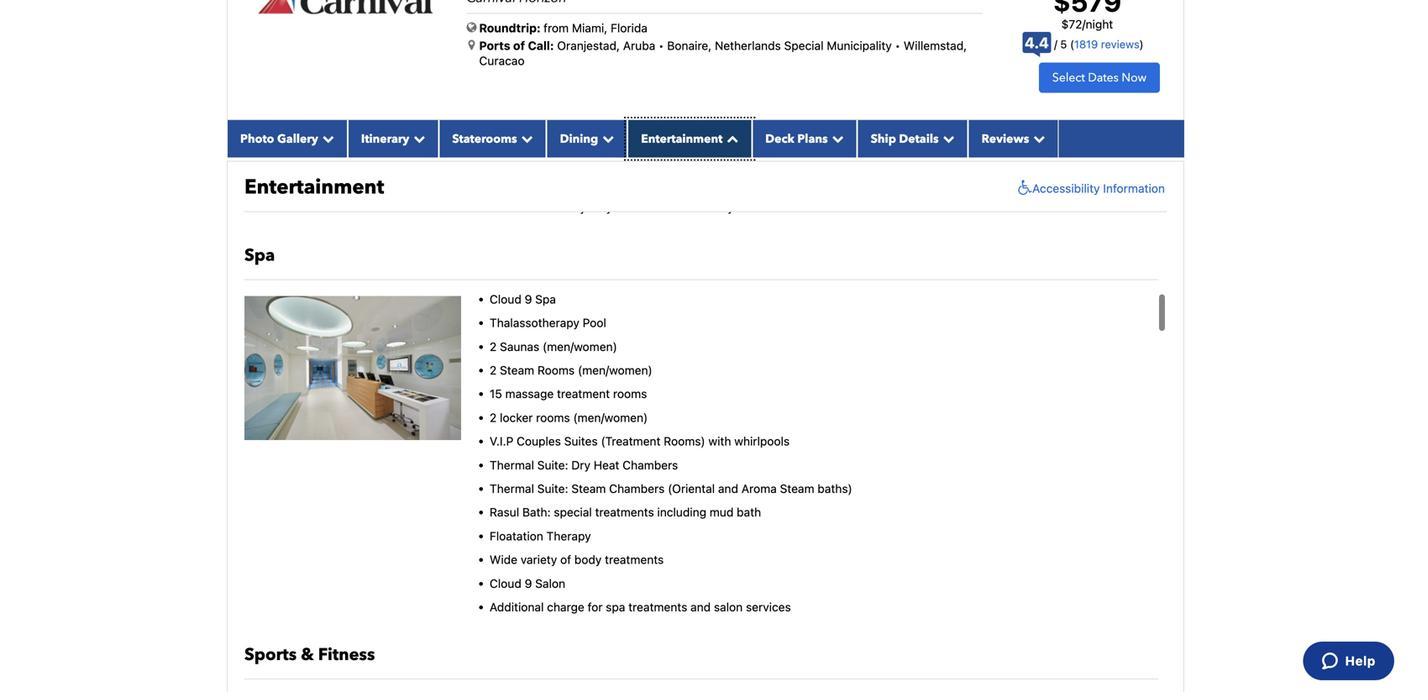 Task type: describe. For each thing, give the bounding box(es) containing it.
salon
[[714, 600, 743, 614]]

ports of call:
[[479, 39, 554, 53]]

1 horizontal spatial spa
[[536, 292, 556, 306]]

deck plans
[[766, 131, 828, 147]]

accessibility information
[[1033, 181, 1166, 195]]

chevron up image
[[723, 133, 739, 144]]

aruba
[[623, 39, 656, 53]]

including
[[658, 506, 707, 520]]

vary
[[590, 201, 613, 215]]

entertainment main content
[[219, 0, 1193, 693]]

salon
[[536, 577, 566, 591]]

whirlpools
[[735, 435, 790, 448]]

treatments for body
[[605, 553, 664, 567]]

(treatment
[[601, 435, 661, 448]]

treatments for spa
[[629, 600, 688, 614]]

roundtrip: from miami, florida
[[479, 21, 648, 35]]

bonaire,
[[668, 39, 712, 53]]

floatation
[[490, 529, 544, 543]]

suite: for dry
[[538, 458, 569, 472]]

15
[[490, 387, 502, 401]]

select          dates now
[[1053, 70, 1147, 86]]

chevron down image inside reviews dropdown button
[[1030, 133, 1046, 144]]

deck
[[766, 131, 795, 147]]

aroma
[[742, 482, 777, 496]]

willemstad,
[[904, 39, 968, 53]]

and for (oriental
[[719, 482, 739, 496]]

dates
[[1089, 70, 1119, 86]]

suites
[[564, 435, 598, 448]]

1 horizontal spatial steam
[[572, 482, 606, 496]]

locker
[[500, 411, 533, 425]]

staterooms
[[452, 131, 517, 147]]

9 for spa
[[525, 292, 532, 306]]

roundtrip:
[[479, 21, 541, 35]]

therapy
[[547, 529, 591, 543]]

gallery
[[277, 131, 318, 147]]

1 horizontal spatial rooms
[[613, 387, 647, 401]]

hours
[[530, 201, 561, 215]]

(
[[1071, 38, 1075, 51]]

plans
[[798, 131, 828, 147]]

staterooms button
[[439, 120, 547, 157]]

map marker image
[[469, 39, 475, 51]]

0 horizontal spatial steam
[[500, 364, 535, 377]]

chevron down image for photo gallery
[[318, 133, 334, 144]]

thermal for thermal suite: dry heat chambers
[[490, 458, 535, 472]]

9 for salon
[[525, 577, 532, 591]]

night
[[1086, 17, 1114, 31]]

$72
[[1062, 17, 1083, 31]]

1819 reviews link
[[1075, 38, 1140, 51]]

for
[[588, 600, 603, 614]]

&
[[301, 644, 314, 667]]

globe image
[[467, 21, 477, 33]]

entertainment button
[[628, 120, 752, 157]]

miami,
[[572, 21, 608, 35]]

photo gallery
[[240, 131, 318, 147]]

wide variety of body treatments
[[490, 553, 664, 567]]

cloud for cloud 9 salon
[[490, 577, 522, 591]]

rasul
[[490, 506, 520, 520]]

casino
[[490, 201, 527, 215]]

casino hours may vary due to cruise itinerary
[[490, 201, 734, 215]]

2 saunas (men/women)
[[490, 340, 618, 354]]

chevron down image for itinerary
[[410, 133, 426, 144]]

body
[[575, 553, 602, 567]]

thermal suite: dry heat chambers
[[490, 458, 678, 472]]

cloud 9 spa
[[490, 292, 556, 306]]

fitness
[[318, 644, 375, 667]]

v.i.p
[[490, 435, 514, 448]]

(oriental
[[668, 482, 715, 496]]

itinerary button
[[348, 120, 439, 157]]

netherlands
[[715, 39, 781, 53]]

curacao
[[479, 54, 525, 68]]

couples
[[517, 435, 561, 448]]

ship
[[871, 131, 897, 147]]

dining
[[560, 131, 599, 147]]

suite: for steam
[[538, 482, 569, 496]]

1 vertical spatial chambers
[[609, 482, 665, 496]]

chevron down image for dining
[[599, 133, 615, 144]]

ship details button
[[858, 120, 969, 157]]

itinerary
[[361, 131, 410, 147]]

2 • from the left
[[896, 39, 901, 53]]

4.4 / 5 ( 1819 reviews )
[[1025, 34, 1144, 52]]

2 for 2 saunas (men/women)
[[490, 340, 497, 354]]

0 vertical spatial spa
[[245, 244, 275, 267]]

details
[[900, 131, 939, 147]]

2 for 2 steam rooms (men/women)
[[490, 364, 497, 377]]

dry
[[572, 458, 591, 472]]

4.4
[[1025, 34, 1050, 52]]

from
[[544, 21, 569, 35]]

due
[[616, 201, 636, 215]]

pool
[[583, 316, 607, 330]]



Task type: locate. For each thing, give the bounding box(es) containing it.
sports & fitness
[[245, 644, 375, 667]]

0 vertical spatial /
[[1083, 17, 1086, 31]]

wheelchair image
[[1014, 180, 1033, 196]]

2 for 2 locker rooms (men/women)
[[490, 411, 497, 425]]

rooms
[[613, 387, 647, 401], [536, 411, 570, 425]]

chevron down image left dining
[[517, 133, 533, 144]]

massage
[[506, 387, 554, 401]]

treatments down heat
[[595, 506, 654, 520]]

services
[[746, 600, 791, 614]]

of left body
[[561, 553, 572, 567]]

chevron down image left the 'itinerary'
[[318, 133, 334, 144]]

/ for $72
[[1083, 17, 1086, 31]]

1 thermal from the top
[[490, 458, 535, 472]]

2 thermal from the top
[[490, 482, 535, 496]]

1 vertical spatial and
[[691, 600, 711, 614]]

2 steam rooms (men/women)
[[490, 364, 653, 377]]

1 vertical spatial rooms
[[536, 411, 570, 425]]

thermal suite: steam chambers (oriental and aroma steam baths)
[[490, 482, 853, 496]]

reviews button
[[969, 120, 1059, 157]]

wide
[[490, 553, 518, 567]]

heat
[[594, 458, 620, 472]]

0 vertical spatial entertainment
[[641, 131, 723, 147]]

1 • from the left
[[659, 39, 664, 53]]

(men/women) up the treatment
[[578, 364, 653, 377]]

cloud up thalassotherapy
[[490, 292, 522, 306]]

2 locker rooms (men/women)
[[490, 411, 648, 425]]

1819
[[1075, 38, 1099, 51]]

• left the willemstad,
[[896, 39, 901, 53]]

0 horizontal spatial chevron down image
[[828, 133, 844, 144]]

1 vertical spatial /
[[1055, 38, 1058, 51]]

1 9 from the top
[[525, 292, 532, 306]]

1 horizontal spatial /
[[1083, 17, 1086, 31]]

0 horizontal spatial entertainment
[[245, 173, 384, 201]]

charge
[[547, 600, 585, 614]]

2 horizontal spatial chevron down image
[[1030, 133, 1046, 144]]

2 chevron down image from the left
[[939, 133, 955, 144]]

accessibility
[[1033, 181, 1101, 195]]

/ for 4.4
[[1055, 38, 1058, 51]]

chevron down image inside the deck plans dropdown button
[[828, 133, 844, 144]]

bath
[[737, 506, 762, 520]]

now
[[1122, 70, 1147, 86]]

suite: up bath:
[[538, 482, 569, 496]]

1 vertical spatial spa
[[536, 292, 556, 306]]

and left salon
[[691, 600, 711, 614]]

chevron down image for plans
[[828, 133, 844, 144]]

reviews
[[982, 131, 1030, 147]]

2 left saunas
[[490, 340, 497, 354]]

1 cloud from the top
[[490, 292, 522, 306]]

dining button
[[547, 120, 628, 157]]

information
[[1104, 181, 1166, 195]]

carnival cruise line image
[[257, 0, 437, 16]]

0 vertical spatial rooms
[[613, 387, 647, 401]]

sports
[[245, 644, 297, 667]]

1 vertical spatial thermal
[[490, 482, 535, 496]]

0 vertical spatial 2
[[490, 340, 497, 354]]

entertainment down gallery
[[245, 173, 384, 201]]

baths)
[[818, 482, 853, 496]]

cloud 9 salon
[[490, 577, 566, 591]]

floatation therapy
[[490, 529, 591, 543]]

2 cloud from the top
[[490, 577, 522, 591]]

1 horizontal spatial •
[[896, 39, 901, 53]]

chevron down image up vary
[[599, 133, 615, 144]]

thalassotherapy
[[490, 316, 580, 330]]

rooms
[[538, 364, 575, 377]]

chevron down image
[[318, 133, 334, 144], [410, 133, 426, 144], [517, 133, 533, 144], [599, 133, 615, 144]]

0 horizontal spatial of
[[514, 39, 525, 53]]

chevron down image left the staterooms
[[410, 133, 426, 144]]

suite:
[[538, 458, 569, 472], [538, 482, 569, 496]]

0 horizontal spatial rooms
[[536, 411, 570, 425]]

1 chevron down image from the left
[[828, 133, 844, 144]]

0 vertical spatial chambers
[[623, 458, 678, 472]]

1 2 from the top
[[490, 340, 497, 354]]

additional charge for spa treatments and salon services
[[490, 600, 791, 614]]

0 vertical spatial of
[[514, 39, 525, 53]]

ports
[[479, 39, 511, 53]]

/
[[1083, 17, 1086, 31], [1055, 38, 1058, 51]]

2 chevron down image from the left
[[410, 133, 426, 144]]

3 2 from the top
[[490, 411, 497, 425]]

special
[[554, 506, 592, 520]]

treatment
[[557, 387, 610, 401]]

suite: down the couples
[[538, 458, 569, 472]]

2 9 from the top
[[525, 577, 532, 591]]

chevron down image inside photo gallery dropdown button
[[318, 133, 334, 144]]

deck plans button
[[752, 120, 858, 157]]

(men/women) for rooms
[[574, 411, 648, 425]]

thalassotherapy pool
[[490, 316, 607, 330]]

treatments right body
[[605, 553, 664, 567]]

0 horizontal spatial and
[[691, 600, 711, 614]]

cloud for cloud 9 spa
[[490, 292, 522, 306]]

steam down saunas
[[500, 364, 535, 377]]

9
[[525, 292, 532, 306], [525, 577, 532, 591]]

1 vertical spatial (men/women)
[[578, 364, 653, 377]]

1 vertical spatial entertainment
[[245, 173, 384, 201]]

0 horizontal spatial /
[[1055, 38, 1058, 51]]

rasul bath: special treatments including mud bath
[[490, 506, 762, 520]]

treatments right spa
[[629, 600, 688, 614]]

florida
[[611, 21, 648, 35]]

may
[[564, 201, 587, 215]]

chevron down image for staterooms
[[517, 133, 533, 144]]

0 horizontal spatial spa
[[245, 244, 275, 267]]

mud
[[710, 506, 734, 520]]

• right aruba
[[659, 39, 664, 53]]

chambers
[[623, 458, 678, 472], [609, 482, 665, 496]]

photo
[[240, 131, 274, 147]]

chevron down image
[[828, 133, 844, 144], [939, 133, 955, 144], [1030, 133, 1046, 144]]

5
[[1061, 38, 1068, 51]]

2 up 15 on the bottom left of page
[[490, 364, 497, 377]]

thermal for thermal suite: steam chambers (oriental and aroma steam baths)
[[490, 482, 535, 496]]

spa
[[606, 600, 626, 614]]

9 left "salon"
[[525, 577, 532, 591]]

accessibility information link
[[1014, 180, 1166, 196]]

entertainment inside dropdown button
[[641, 131, 723, 147]]

0 vertical spatial (men/women)
[[543, 340, 618, 354]]

3 chevron down image from the left
[[517, 133, 533, 144]]

1 vertical spatial cloud
[[490, 577, 522, 591]]

chevron down image up wheelchair image
[[1030, 133, 1046, 144]]

and
[[719, 482, 739, 496], [691, 600, 711, 614]]

of down 'roundtrip:'
[[514, 39, 525, 53]]

bath:
[[523, 506, 551, 520]]

2 2 from the top
[[490, 364, 497, 377]]

1 horizontal spatial and
[[719, 482, 739, 496]]

1 vertical spatial 9
[[525, 577, 532, 591]]

thermal down v.i.p
[[490, 458, 535, 472]]

0 horizontal spatial •
[[659, 39, 664, 53]]

reviews
[[1102, 38, 1140, 51]]

chevron down image inside staterooms dropdown button
[[517, 133, 533, 144]]

1 vertical spatial suite:
[[538, 482, 569, 496]]

chambers down v.i.p couples suites (treatment rooms) with whirlpools
[[623, 458, 678, 472]]

chambers up rasul bath: special treatments including mud bath
[[609, 482, 665, 496]]

oranjestad, aruba • bonaire, netherlands special municipality •
[[558, 39, 901, 53]]

1 horizontal spatial chevron down image
[[939, 133, 955, 144]]

1 horizontal spatial entertainment
[[641, 131, 723, 147]]

1 horizontal spatial of
[[561, 553, 572, 567]]

steam down thermal suite: dry heat chambers
[[572, 482, 606, 496]]

0 vertical spatial suite:
[[538, 458, 569, 472]]

1 vertical spatial treatments
[[605, 553, 664, 567]]

9 up thalassotherapy
[[525, 292, 532, 306]]

2 vertical spatial treatments
[[629, 600, 688, 614]]

2 vertical spatial (men/women)
[[574, 411, 648, 425]]

/ up 4.4 / 5 ( 1819 reviews ) on the top
[[1083, 17, 1086, 31]]

call:
[[528, 39, 554, 53]]

rooms)
[[664, 435, 706, 448]]

2 suite: from the top
[[538, 482, 569, 496]]

municipality
[[827, 39, 892, 53]]

special
[[785, 39, 824, 53]]

steam left baths)
[[780, 482, 815, 496]]

saunas
[[500, 340, 540, 354]]

1 vertical spatial of
[[561, 553, 572, 567]]

15 massage treatment rooms
[[490, 387, 647, 401]]

chevron down image left ship
[[828, 133, 844, 144]]

1 chevron down image from the left
[[318, 133, 334, 144]]

2 horizontal spatial steam
[[780, 482, 815, 496]]

entertainment
[[641, 131, 723, 147], [245, 173, 384, 201]]

and for treatments
[[691, 600, 711, 614]]

of
[[514, 39, 525, 53], [561, 553, 572, 567]]

treatments
[[595, 506, 654, 520], [605, 553, 664, 567], [629, 600, 688, 614]]

1 suite: from the top
[[538, 458, 569, 472]]

entertainment up cruise
[[641, 131, 723, 147]]

chevron down image for details
[[939, 133, 955, 144]]

2 vertical spatial 2
[[490, 411, 497, 425]]

(men/women) for rooms
[[578, 364, 653, 377]]

0 vertical spatial treatments
[[595, 506, 654, 520]]

3 chevron down image from the left
[[1030, 133, 1046, 144]]

0 vertical spatial 9
[[525, 292, 532, 306]]

thermal
[[490, 458, 535, 472], [490, 482, 535, 496]]

0 vertical spatial cloud
[[490, 292, 522, 306]]

/ left 5
[[1055, 38, 1058, 51]]

0 vertical spatial thermal
[[490, 458, 535, 472]]

/ inside 4.4 / 5 ( 1819 reviews )
[[1055, 38, 1058, 51]]

$72 / night
[[1062, 17, 1114, 31]]

and up mud
[[719, 482, 739, 496]]

with
[[709, 435, 732, 448]]

0 vertical spatial and
[[719, 482, 739, 496]]

4 chevron down image from the left
[[599, 133, 615, 144]]

chevron down image left reviews
[[939, 133, 955, 144]]

cruise
[[654, 201, 687, 215]]

cloud down wide
[[490, 577, 522, 591]]

photo gallery button
[[227, 120, 348, 157]]

chevron down image inside dining dropdown button
[[599, 133, 615, 144]]

)
[[1140, 38, 1144, 51]]

chevron down image inside ship details dropdown button
[[939, 133, 955, 144]]

to
[[640, 201, 650, 215]]

variety
[[521, 553, 557, 567]]

(men/women) up "(treatment"
[[574, 411, 648, 425]]

oranjestad,
[[558, 39, 620, 53]]

2 left locker
[[490, 411, 497, 425]]

•
[[659, 39, 664, 53], [896, 39, 901, 53]]

itinerary
[[690, 201, 734, 215]]

thermal up 'rasul'
[[490, 482, 535, 496]]

(men/women) up 2 steam rooms (men/women)
[[543, 340, 618, 354]]

1 vertical spatial 2
[[490, 364, 497, 377]]

rooms up the couples
[[536, 411, 570, 425]]

chevron down image inside "itinerary" dropdown button
[[410, 133, 426, 144]]

rooms right the treatment
[[613, 387, 647, 401]]

(men/women)
[[543, 340, 618, 354], [578, 364, 653, 377], [574, 411, 648, 425]]

ship details
[[871, 131, 939, 147]]



Task type: vqa. For each thing, say whether or not it's contained in the screenshot.
the topmost The Seating
no



